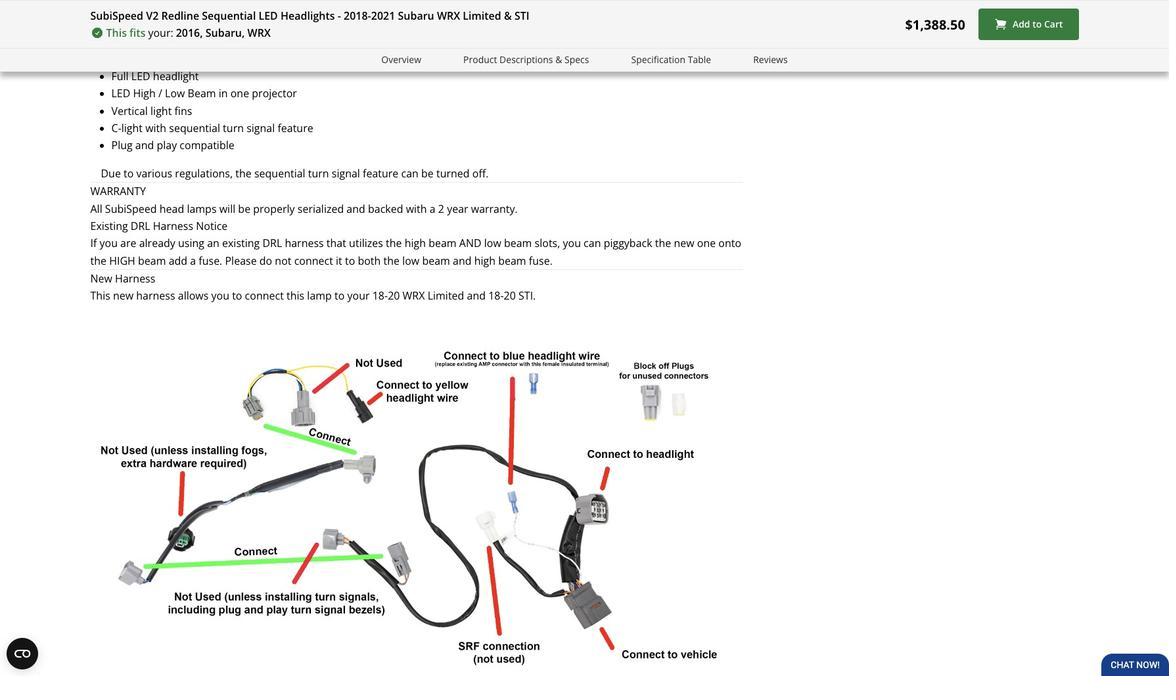 Task type: describe. For each thing, give the bounding box(es) containing it.
reviews link
[[753, 53, 788, 68]]

connect inside warranty all subispeed head lamps will be properly serialized and backed with a 2 year warranty. existing drl harness notice if you are already using an existing drl harness that utilizes the high beam and low beam slots, you can piggyback the new one onto the high beam add a fuse.  please do not connect it to both the low beam and high beam fuse.
[[294, 253, 333, 268]]

serialized
[[298, 201, 344, 216]]

harness inside new harness this new harness allows you to connect this lamp to your 18-20 wrx limited and 18-20 sti.
[[115, 271, 155, 286]]

1 horizontal spatial led
[[131, 69, 150, 83]]

sequential inside full led headlight led high / low beam in one projector vertical light fins c-light with sequential turn signal feature plug and play compatible
[[169, 121, 220, 135]]

in
[[219, 86, 228, 101]]

that
[[327, 236, 346, 251]]

if
[[90, 236, 97, 251]]

cart
[[1044, 18, 1063, 30]]

full
[[111, 69, 129, 83]]

turn inside full led headlight led high / low beam in one projector vertical light fins c-light with sequential turn signal feature plug and play compatible
[[223, 121, 244, 135]]

to right due
[[124, 166, 134, 181]]

piggyback
[[604, 236, 652, 251]]

1 vertical spatial sequential
[[254, 166, 305, 181]]

sti.
[[519, 289, 536, 303]]

new harness this new harness allows you to connect this lamp to your 18-20 wrx limited and 18-20 sti.
[[90, 271, 536, 303]]

lamp
[[307, 289, 332, 303]]

are
[[120, 236, 136, 251]]

beam up sti.
[[498, 253, 526, 268]]

lamps
[[187, 201, 217, 216]]

year
[[447, 201, 468, 216]]

overview link
[[381, 53, 421, 68]]

0 vertical spatial led
[[259, 9, 278, 23]]

2
[[438, 201, 444, 216]]

0 vertical spatial this
[[106, 26, 127, 40]]

1 20 from the left
[[388, 289, 400, 303]]

onto
[[719, 236, 741, 251]]

0 horizontal spatial low
[[402, 253, 419, 268]]

product descriptions & specs link
[[463, 53, 589, 68]]

plug
[[111, 138, 133, 153]]

0 vertical spatial &
[[504, 9, 512, 23]]

slots,
[[535, 236, 560, 251]]

connect inside new harness this new harness allows you to connect this lamp to your 18-20 wrx limited and 18-20 sti.
[[245, 289, 284, 303]]

turned
[[436, 166, 470, 181]]

properly
[[253, 201, 295, 216]]

beam left slots,
[[504, 236, 532, 251]]

due
[[101, 166, 121, 181]]

-
[[338, 9, 341, 23]]

new inside warranty all subispeed head lamps will be properly serialized and backed with a 2 year warranty. existing drl harness notice if you are already using an existing drl harness that utilizes the high beam and low beam slots, you can piggyback the new one onto the high beam add a fuse.  please do not connect it to both the low beam and high beam fuse.
[[674, 236, 694, 251]]

0 horizontal spatial drl
[[131, 219, 150, 233]]

open widget image
[[7, 638, 38, 670]]

0 vertical spatial high
[[405, 236, 426, 251]]

it
[[336, 253, 342, 268]]

warranty.
[[471, 201, 518, 216]]

2016,
[[176, 26, 203, 40]]

warranty all subispeed head lamps will be properly serialized and backed with a 2 year warranty. existing drl harness notice if you are already using an existing drl harness that utilizes the high beam and low beam slots, you can piggyback the new one onto the high beam add a fuse.  please do not connect it to both the low beam and high beam fuse.
[[90, 184, 741, 268]]

2018-
[[344, 9, 371, 23]]

vertical
[[111, 104, 148, 118]]

beam down already
[[138, 253, 166, 268]]

head
[[160, 201, 184, 216]]

1 vertical spatial high
[[474, 253, 496, 268]]

2021
[[371, 9, 395, 23]]

high
[[109, 253, 135, 268]]

1 horizontal spatial a
[[430, 201, 436, 216]]

new
[[90, 271, 112, 286]]

add to cart button
[[979, 9, 1079, 40]]

and down "and"
[[453, 253, 472, 268]]

add
[[169, 253, 187, 268]]

0 horizontal spatial wrx
[[247, 26, 271, 40]]

specification table link
[[631, 53, 711, 68]]

projector
[[252, 86, 297, 101]]

beam down 2
[[422, 253, 450, 268]]

the right piggyback
[[655, 236, 671, 251]]

harness inside warranty all subispeed head lamps will be properly serialized and backed with a 2 year warranty. existing drl harness notice if you are already using an existing drl harness that utilizes the high beam and low beam slots, you can piggyback the new one onto the high beam add a fuse.  please do not connect it to both the low beam and high beam fuse.
[[153, 219, 193, 233]]

reviews
[[753, 53, 788, 66]]

do
[[259, 253, 272, 268]]

add to cart
[[1013, 18, 1063, 30]]

the right 'utilizes'
[[386, 236, 402, 251]]

1 fuse. from the left
[[199, 253, 222, 268]]

sequential
[[202, 9, 256, 23]]

subaru
[[398, 9, 434, 23]]

0 horizontal spatial a
[[190, 253, 196, 268]]

specs
[[565, 53, 589, 66]]

and inside new harness this new harness allows you to connect this lamp to your 18-20 wrx limited and 18-20 sti.
[[467, 289, 486, 303]]

v2
[[146, 9, 159, 23]]

0 horizontal spatial you
[[100, 236, 118, 251]]

product descriptions & specs
[[463, 53, 589, 66]]

play
[[157, 138, 177, 153]]

table
[[688, 53, 711, 66]]

subispeed v2 redline sequential led headlights - 2018-2021 subaru wrx limited & sti
[[90, 9, 529, 23]]

1 horizontal spatial signal
[[332, 166, 360, 181]]

subaru,
[[206, 26, 245, 40]]

specification
[[631, 53, 686, 66]]

utilizes
[[349, 236, 383, 251]]

off.
[[472, 166, 489, 181]]

2 18- from the left
[[488, 289, 504, 303]]

you inside new harness this new harness allows you to connect this lamp to your 18-20 wrx limited and 18-20 sti.
[[211, 289, 229, 303]]

harness inside warranty all subispeed head lamps will be properly serialized and backed with a 2 year warranty. existing drl harness notice if you are already using an existing drl harness that utilizes the high beam and low beam slots, you can piggyback the new one onto the high beam add a fuse.  please do not connect it to both the low beam and high beam fuse.
[[285, 236, 324, 251]]

and left backed
[[347, 201, 365, 216]]

this fits your: 2016, subaru, wrx
[[106, 26, 271, 40]]

1 horizontal spatial light
[[151, 104, 172, 118]]

2 fuse. from the left
[[529, 253, 553, 268]]

c-
[[111, 121, 121, 135]]

add
[[1013, 18, 1030, 30]]

full led headlight led high / low beam in one projector vertical light fins c-light with sequential turn signal feature plug and play compatible
[[111, 69, 313, 153]]

0 vertical spatial limited
[[463, 9, 501, 23]]

1 horizontal spatial be
[[421, 166, 434, 181]]

product
[[463, 53, 497, 66]]



Task type: locate. For each thing, give the bounding box(es) containing it.
2 vertical spatial led
[[111, 86, 130, 101]]

one inside warranty all subispeed head lamps will be properly serialized and backed with a 2 year warranty. existing drl harness notice if you are already using an existing drl harness that utilizes the high beam and low beam slots, you can piggyback the new one onto the high beam add a fuse.  please do not connect it to both the low beam and high beam fuse.
[[697, 236, 716, 251]]

fuse.
[[199, 253, 222, 268], [529, 253, 553, 268]]

0 vertical spatial be
[[421, 166, 434, 181]]

0 horizontal spatial be
[[238, 201, 250, 216]]

1 horizontal spatial drl
[[263, 236, 282, 251]]

0 horizontal spatial connect
[[245, 289, 284, 303]]

you right slots,
[[563, 236, 581, 251]]

& inside product descriptions & specs link
[[555, 53, 562, 66]]

0 horizontal spatial high
[[405, 236, 426, 251]]

one right in
[[231, 86, 249, 101]]

can left piggyback
[[584, 236, 601, 251]]

2 vertical spatial wrx
[[403, 289, 425, 303]]

and
[[459, 236, 481, 251]]

the right both
[[384, 253, 400, 268]]

with inside full led headlight led high / low beam in one projector vertical light fins c-light with sequential turn signal feature plug and play compatible
[[145, 121, 166, 135]]

1 horizontal spatial turn
[[308, 166, 329, 181]]

1 horizontal spatial with
[[406, 201, 427, 216]]

1 horizontal spatial fuse.
[[529, 253, 553, 268]]

1 horizontal spatial connect
[[294, 253, 333, 268]]

18- left sti.
[[488, 289, 504, 303]]

wrx right 'subaru'
[[437, 9, 460, 23]]

0 vertical spatial with
[[145, 121, 166, 135]]

wrx right subaru,
[[247, 26, 271, 40]]

1 horizontal spatial sequential
[[254, 166, 305, 181]]

0 horizontal spatial feature
[[278, 121, 313, 135]]

1 horizontal spatial 20
[[504, 289, 516, 303]]

led up high
[[131, 69, 150, 83]]

subispeed inside warranty all subispeed head lamps will be properly serialized and backed with a 2 year warranty. existing drl harness notice if you are already using an existing drl harness that utilizes the high beam and low beam slots, you can piggyback the new one onto the high beam add a fuse.  please do not connect it to both the low beam and high beam fuse.
[[105, 201, 157, 216]]

low right both
[[402, 253, 419, 268]]

with left 2
[[406, 201, 427, 216]]

a left 2
[[430, 201, 436, 216]]

feature inside full led headlight led high / low beam in one projector vertical light fins c-light with sequential turn signal feature plug and play compatible
[[278, 121, 313, 135]]

limited
[[463, 9, 501, 23], [428, 289, 464, 303]]

overview
[[381, 53, 421, 66]]

0 vertical spatial wrx
[[437, 9, 460, 23]]

can up backed
[[401, 166, 419, 181]]

you right the if
[[100, 236, 118, 251]]

harness down high
[[115, 271, 155, 286]]

to left your
[[335, 289, 345, 303]]

0 horizontal spatial 18-
[[372, 289, 388, 303]]

0 vertical spatial harness
[[153, 219, 193, 233]]

one left onto at the right top of page
[[697, 236, 716, 251]]

led
[[259, 9, 278, 23], [131, 69, 150, 83], [111, 86, 130, 101]]

headlights
[[281, 9, 335, 23]]

can
[[401, 166, 419, 181], [584, 236, 601, 251]]

$1,388.50
[[905, 15, 965, 33]]

low right "and"
[[484, 236, 501, 251]]

1 vertical spatial signal
[[332, 166, 360, 181]]

feature down projector
[[278, 121, 313, 135]]

beam
[[188, 86, 216, 101]]

0 horizontal spatial new
[[113, 289, 134, 303]]

1 vertical spatial connect
[[245, 289, 284, 303]]

1 horizontal spatial 18-
[[488, 289, 504, 303]]

new down high
[[113, 289, 134, 303]]

this inside new harness this new harness allows you to connect this lamp to your 18-20 wrx limited and 18-20 sti.
[[90, 289, 110, 303]]

low
[[484, 236, 501, 251], [402, 253, 419, 268]]

1 vertical spatial limited
[[428, 289, 464, 303]]

1 vertical spatial turn
[[308, 166, 329, 181]]

wrx
[[437, 9, 460, 23], [247, 26, 271, 40], [403, 289, 425, 303]]

1 vertical spatial subispeed
[[105, 201, 157, 216]]

descriptions
[[500, 53, 553, 66]]

0 horizontal spatial &
[[504, 9, 512, 23]]

0 vertical spatial low
[[484, 236, 501, 251]]

low
[[165, 86, 185, 101]]

sequential up properly
[[254, 166, 305, 181]]

this
[[287, 289, 304, 303]]

already
[[139, 236, 175, 251]]

to right add
[[1033, 18, 1042, 30]]

0 vertical spatial can
[[401, 166, 419, 181]]

0 vertical spatial sequential
[[169, 121, 220, 135]]

signal inside full led headlight led high / low beam in one projector vertical light fins c-light with sequential turn signal feature plug and play compatible
[[247, 121, 275, 135]]

drl up do
[[263, 236, 282, 251]]

you right allows in the top left of the page
[[211, 289, 229, 303]]

turn up serialized
[[308, 166, 329, 181]]

harness
[[285, 236, 324, 251], [136, 289, 175, 303]]

to inside warranty all subispeed head lamps will be properly serialized and backed with a 2 year warranty. existing drl harness notice if you are already using an existing drl harness that utilizes the high beam and low beam slots, you can piggyback the new one onto the high beam add a fuse.  please do not connect it to both the low beam and high beam fuse.
[[345, 253, 355, 268]]

limited left sti
[[463, 9, 501, 23]]

not
[[275, 253, 291, 268]]

1 vertical spatial harness
[[136, 289, 175, 303]]

new
[[674, 236, 694, 251], [113, 289, 134, 303]]

various
[[136, 166, 172, 181]]

notice
[[196, 219, 228, 233]]

you
[[100, 236, 118, 251], [563, 236, 581, 251], [211, 289, 229, 303]]

1 vertical spatial feature
[[363, 166, 399, 181]]

1 vertical spatial &
[[555, 53, 562, 66]]

redline
[[161, 9, 199, 23]]

light down "/"
[[151, 104, 172, 118]]

connect left it
[[294, 253, 333, 268]]

1 vertical spatial can
[[584, 236, 601, 251]]

0 vertical spatial subispeed
[[90, 9, 143, 23]]

20 left sti.
[[504, 289, 516, 303]]

be inside warranty all subispeed head lamps will be properly serialized and backed with a 2 year warranty. existing drl harness notice if you are already using an existing drl harness that utilizes the high beam and low beam slots, you can piggyback the new one onto the high beam add a fuse.  please do not connect it to both the low beam and high beam fuse.
[[238, 201, 250, 216]]

0 horizontal spatial 20
[[388, 289, 400, 303]]

compatible
[[180, 138, 234, 153]]

the down the if
[[90, 253, 106, 268]]

allows
[[178, 289, 209, 303]]

1 vertical spatial new
[[113, 289, 134, 303]]

to right it
[[345, 253, 355, 268]]

all
[[90, 201, 102, 216]]

turn
[[223, 121, 244, 135], [308, 166, 329, 181]]

1 vertical spatial with
[[406, 201, 427, 216]]

signal up serialized
[[332, 166, 360, 181]]

new left onto at the right top of page
[[674, 236, 694, 251]]

be left 'turned'
[[421, 166, 434, 181]]

harness up not
[[285, 236, 324, 251]]

an
[[207, 236, 219, 251]]

1 vertical spatial harness
[[115, 271, 155, 286]]

and left play
[[135, 138, 154, 153]]

regulations,
[[175, 166, 233, 181]]

1 vertical spatial light
[[121, 121, 143, 135]]

high
[[405, 236, 426, 251], [474, 253, 496, 268]]

this
[[106, 26, 127, 40], [90, 289, 110, 303]]

20
[[388, 289, 400, 303], [504, 289, 516, 303]]

0 vertical spatial a
[[430, 201, 436, 216]]

1 18- from the left
[[372, 289, 388, 303]]

high right 'utilizes'
[[405, 236, 426, 251]]

1 vertical spatial wrx
[[247, 26, 271, 40]]

can inside warranty all subispeed head lamps will be properly serialized and backed with a 2 year warranty. existing drl harness notice if you are already using an existing drl harness that utilizes the high beam and low beam slots, you can piggyback the new one onto the high beam add a fuse.  please do not connect it to both the low beam and high beam fuse.
[[584, 236, 601, 251]]

light
[[151, 104, 172, 118], [121, 121, 143, 135]]

0 vertical spatial new
[[674, 236, 694, 251]]

1 horizontal spatial feature
[[363, 166, 399, 181]]

and inside full led headlight led high / low beam in one projector vertical light fins c-light with sequential turn signal feature plug and play compatible
[[135, 138, 154, 153]]

1 vertical spatial this
[[90, 289, 110, 303]]

0 horizontal spatial with
[[145, 121, 166, 135]]

beam left "and"
[[429, 236, 457, 251]]

18-
[[372, 289, 388, 303], [488, 289, 504, 303]]

2 horizontal spatial led
[[259, 9, 278, 23]]

0 vertical spatial light
[[151, 104, 172, 118]]

harness inside new harness this new harness allows you to connect this lamp to your 18-20 wrx limited and 18-20 sti.
[[136, 289, 175, 303]]

to inside button
[[1033, 18, 1042, 30]]

and left sti.
[[467, 289, 486, 303]]

0 horizontal spatial one
[[231, 86, 249, 101]]

1 vertical spatial a
[[190, 253, 196, 268]]

1 horizontal spatial &
[[555, 53, 562, 66]]

1 horizontal spatial one
[[697, 236, 716, 251]]

warranty
[[90, 184, 146, 199]]

subispeed down warranty
[[105, 201, 157, 216]]

turn up compatible
[[223, 121, 244, 135]]

drl up are
[[131, 219, 150, 233]]

1 horizontal spatial high
[[474, 253, 496, 268]]

limited down "and"
[[428, 289, 464, 303]]

feature up backed
[[363, 166, 399, 181]]

1 horizontal spatial harness
[[285, 236, 324, 251]]

2 20 from the left
[[504, 289, 516, 303]]

signal down projector
[[247, 121, 275, 135]]

connect
[[294, 253, 333, 268], [245, 289, 284, 303]]

1 vertical spatial low
[[402, 253, 419, 268]]

be
[[421, 166, 434, 181], [238, 201, 250, 216]]

0 vertical spatial drl
[[131, 219, 150, 233]]

1 vertical spatial led
[[131, 69, 150, 83]]

0 horizontal spatial can
[[401, 166, 419, 181]]

harness
[[153, 219, 193, 233], [115, 271, 155, 286]]

1 horizontal spatial low
[[484, 236, 501, 251]]

1 horizontal spatial can
[[584, 236, 601, 251]]

0 vertical spatial signal
[[247, 121, 275, 135]]

0 vertical spatial connect
[[294, 253, 333, 268]]

existing
[[90, 219, 128, 233]]

fuse. down 'an'
[[199, 253, 222, 268]]

a right add
[[190, 253, 196, 268]]

new inside new harness this new harness allows you to connect this lamp to your 18-20 wrx limited and 18-20 sti.
[[113, 289, 134, 303]]

the right regulations,
[[235, 166, 252, 181]]

0 horizontal spatial harness
[[136, 289, 175, 303]]

connect left this
[[245, 289, 284, 303]]

harness left allows in the top left of the page
[[136, 289, 175, 303]]

with inside warranty all subispeed head lamps will be properly serialized and backed with a 2 year warranty. existing drl harness notice if you are already using an existing drl harness that utilizes the high beam and low beam slots, you can piggyback the new one onto the high beam add a fuse.  please do not connect it to both the low beam and high beam fuse.
[[406, 201, 427, 216]]

& left sti
[[504, 9, 512, 23]]

/
[[158, 86, 162, 101]]

due to various regulations, the sequential turn signal feature can be turned off.
[[101, 166, 489, 181]]

0 horizontal spatial signal
[[247, 121, 275, 135]]

one inside full led headlight led high / low beam in one projector vertical light fins c-light with sequential turn signal feature plug and play compatible
[[231, 86, 249, 101]]

2 horizontal spatial wrx
[[437, 9, 460, 23]]

0 horizontal spatial light
[[121, 121, 143, 135]]

the
[[235, 166, 252, 181], [386, 236, 402, 251], [655, 236, 671, 251], [90, 253, 106, 268], [384, 253, 400, 268]]

harness down head
[[153, 219, 193, 233]]

led right sequential
[[259, 9, 278, 23]]

0 horizontal spatial led
[[111, 86, 130, 101]]

18- right your
[[372, 289, 388, 303]]

will
[[219, 201, 235, 216]]

fits
[[130, 26, 146, 40]]

please
[[225, 253, 257, 268]]

drl
[[131, 219, 150, 233], [263, 236, 282, 251]]

wrx right your
[[403, 289, 425, 303]]

existing
[[222, 236, 260, 251]]

using
[[178, 236, 204, 251]]

0 horizontal spatial turn
[[223, 121, 244, 135]]

1 horizontal spatial new
[[674, 236, 694, 251]]

0 vertical spatial feature
[[278, 121, 313, 135]]

backed
[[368, 201, 403, 216]]

0 vertical spatial one
[[231, 86, 249, 101]]

1 horizontal spatial wrx
[[403, 289, 425, 303]]

& left specs
[[555, 53, 562, 66]]

fins
[[174, 104, 192, 118]]

sequential down fins
[[169, 121, 220, 135]]

to down please
[[232, 289, 242, 303]]

0 vertical spatial turn
[[223, 121, 244, 135]]

high
[[133, 86, 156, 101]]

to
[[1033, 18, 1042, 30], [124, 166, 134, 181], [345, 253, 355, 268], [232, 289, 242, 303], [335, 289, 345, 303]]

light down vertical
[[121, 121, 143, 135]]

1 horizontal spatial you
[[211, 289, 229, 303]]

your:
[[148, 26, 173, 40]]

fuse. down slots,
[[529, 253, 553, 268]]

with up play
[[145, 121, 166, 135]]

limited inside new harness this new harness allows you to connect this lamp to your 18-20 wrx limited and 18-20 sti.
[[428, 289, 464, 303]]

this down new
[[90, 289, 110, 303]]

subispeed
[[90, 9, 143, 23], [105, 201, 157, 216]]

led down full on the left of page
[[111, 86, 130, 101]]

your
[[347, 289, 370, 303]]

subispeed up fits
[[90, 9, 143, 23]]

1 vertical spatial one
[[697, 236, 716, 251]]

this left fits
[[106, 26, 127, 40]]

be right will
[[238, 201, 250, 216]]

signal
[[247, 121, 275, 135], [332, 166, 360, 181]]

headlight
[[153, 69, 199, 83]]

0 horizontal spatial fuse.
[[199, 253, 222, 268]]

1 vertical spatial drl
[[263, 236, 282, 251]]

wrx inside new harness this new harness allows you to connect this lamp to your 18-20 wrx limited and 18-20 sti.
[[403, 289, 425, 303]]

high down "and"
[[474, 253, 496, 268]]

0 vertical spatial harness
[[285, 236, 324, 251]]

1 vertical spatial be
[[238, 201, 250, 216]]

both
[[358, 253, 381, 268]]

2 horizontal spatial you
[[563, 236, 581, 251]]

sti
[[515, 9, 529, 23]]

0 horizontal spatial sequential
[[169, 121, 220, 135]]

specification table
[[631, 53, 711, 66]]

20 right your
[[388, 289, 400, 303]]

sequential
[[169, 121, 220, 135], [254, 166, 305, 181]]



Task type: vqa. For each thing, say whether or not it's contained in the screenshot.
the top Category
no



